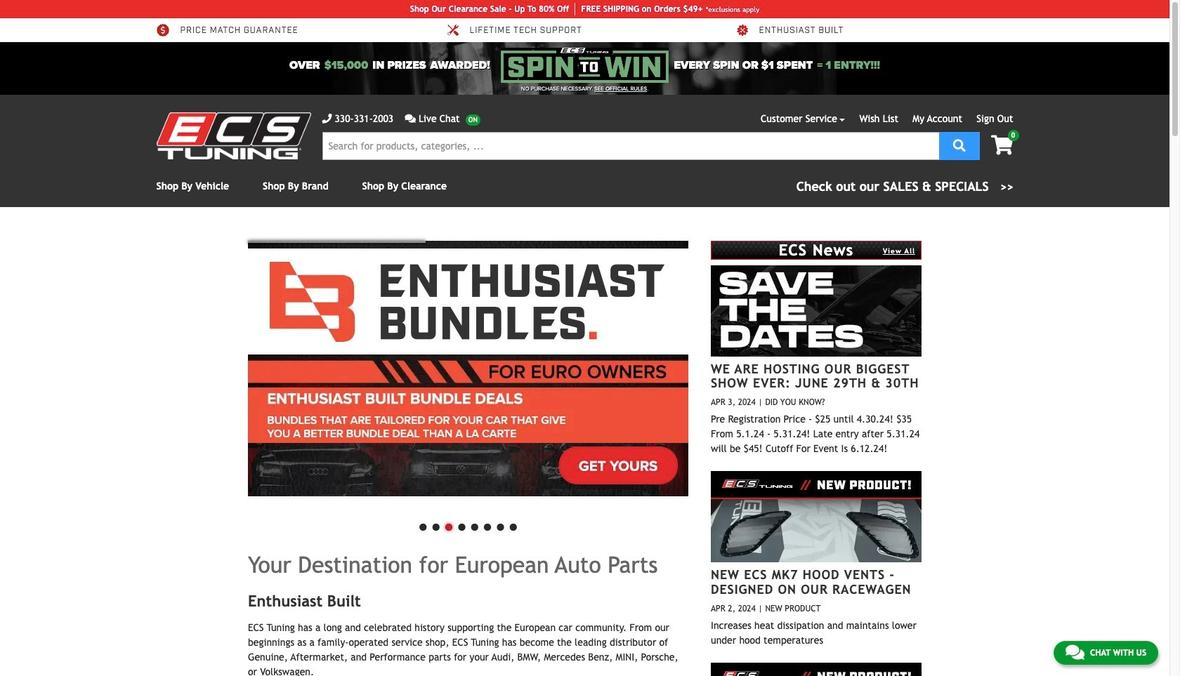 Task type: vqa. For each thing, say whether or not it's contained in the screenshot.
ECS Tuning image at the top of page
yes



Task type: locate. For each thing, give the bounding box(es) containing it.
generic - ecs enthusiast bundles image
[[248, 241, 689, 497]]

ecs tuning 'spin to win' contest logo image
[[501, 48, 669, 83]]

comments image
[[405, 114, 416, 124]]

phone image
[[322, 114, 332, 124]]

shopping cart image
[[992, 136, 1014, 155]]

comments image
[[1066, 644, 1085, 661]]



Task type: describe. For each thing, give the bounding box(es) containing it.
new ecs mk7 jetta & golf lowering springs image
[[711, 663, 922, 677]]

Search text field
[[322, 132, 939, 160]]

search image
[[953, 139, 966, 151]]

ecs tuning image
[[156, 112, 311, 160]]

we are hosting our biggest show ever: june 29th & 30th image
[[711, 265, 922, 357]]

new ecs mk7 hood vents - designed on our racewagen image
[[711, 472, 922, 563]]



